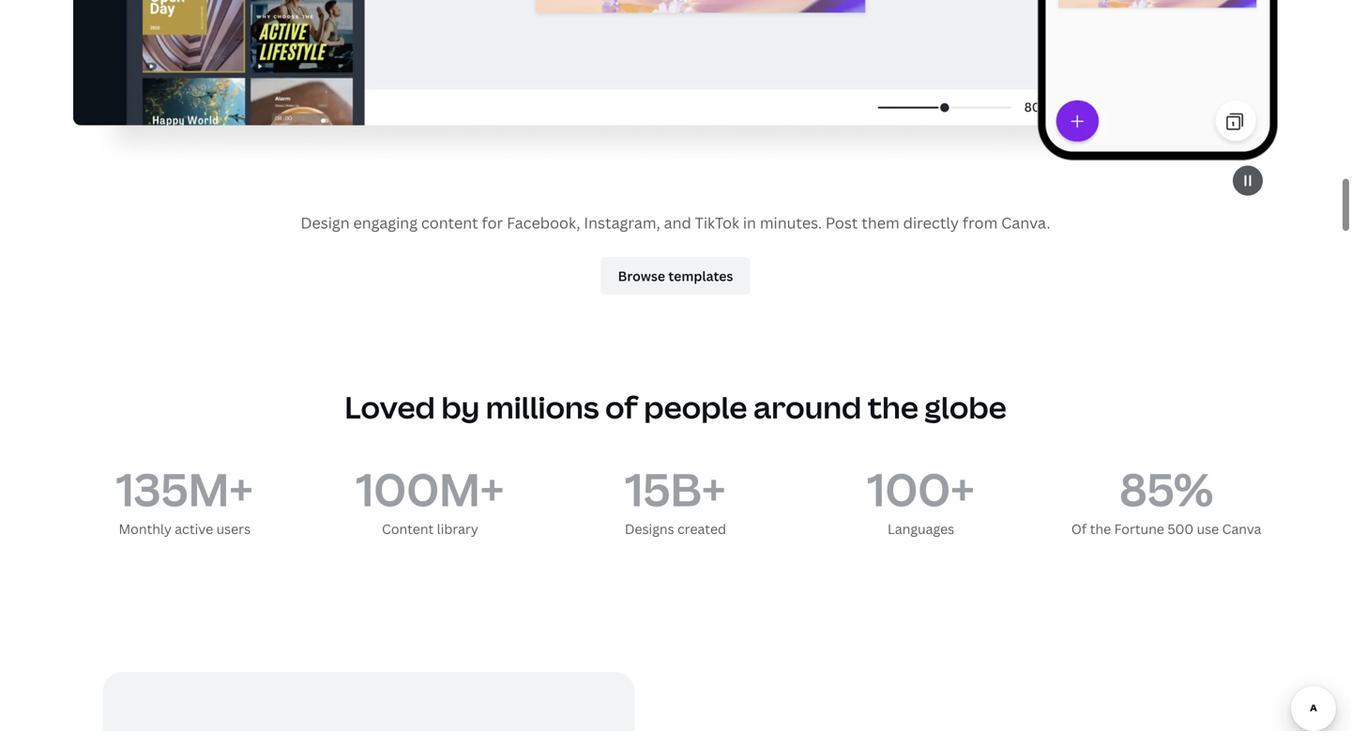 Task type: describe. For each thing, give the bounding box(es) containing it.
loved
[[345, 387, 435, 428]]

for
[[482, 213, 504, 233]]

content
[[382, 520, 434, 538]]

135m+ monthly active users
[[116, 458, 253, 538]]

by
[[442, 387, 480, 428]]

design
[[301, 213, 350, 233]]

use
[[1198, 520, 1220, 538]]

users
[[216, 520, 251, 538]]

active
[[175, 520, 213, 538]]

around
[[754, 387, 862, 428]]

minutes.
[[760, 213, 823, 233]]

100m+
[[356, 458, 504, 520]]

engaging
[[353, 213, 418, 233]]

tiktok
[[695, 213, 740, 233]]

100+ languages
[[868, 458, 975, 538]]

100+
[[868, 458, 975, 520]]

and
[[664, 213, 692, 233]]

people
[[644, 387, 748, 428]]

canva
[[1223, 520, 1262, 538]]

canva.
[[1002, 213, 1051, 233]]

15b+
[[626, 458, 726, 520]]

15b+ designs created
[[625, 458, 727, 538]]

designs
[[625, 520, 675, 538]]

them
[[862, 213, 900, 233]]

500
[[1168, 520, 1194, 538]]

from
[[963, 213, 998, 233]]

post
[[826, 213, 859, 233]]

the inside the 85% of the fortune 500 use canva
[[1091, 520, 1112, 538]]



Task type: vqa. For each thing, say whether or not it's contained in the screenshot.


Task type: locate. For each thing, give the bounding box(es) containing it.
millions of
[[486, 387, 638, 428]]

content
[[421, 213, 479, 233]]

fortune
[[1115, 520, 1165, 538]]

monthly
[[119, 520, 172, 538]]

100m+ content library
[[356, 458, 504, 538]]

the left globe in the bottom right of the page
[[868, 387, 919, 428]]

1 vertical spatial the
[[1091, 520, 1112, 538]]

created
[[678, 520, 727, 538]]

the
[[868, 387, 919, 428], [1091, 520, 1112, 538]]

1 horizontal spatial the
[[1091, 520, 1112, 538]]

languages
[[888, 520, 955, 538]]

facebook,
[[507, 213, 581, 233]]

the right the of
[[1091, 520, 1112, 538]]

0 vertical spatial the
[[868, 387, 919, 428]]

135m+
[[116, 458, 253, 520]]

library
[[437, 520, 479, 538]]

in
[[743, 213, 757, 233]]

design engaging content for facebook, instagram, and tiktok in minutes. post them directly from canva.
[[301, 213, 1051, 233]]

instagram,
[[584, 213, 661, 233]]

loved by millions of people around the globe
[[345, 387, 1007, 428]]

85%
[[1120, 458, 1214, 520]]

85% of the fortune 500 use canva
[[1072, 458, 1262, 538]]

0 horizontal spatial the
[[868, 387, 919, 428]]

globe
[[925, 387, 1007, 428]]

directly
[[904, 213, 960, 233]]

of
[[1072, 520, 1088, 538]]



